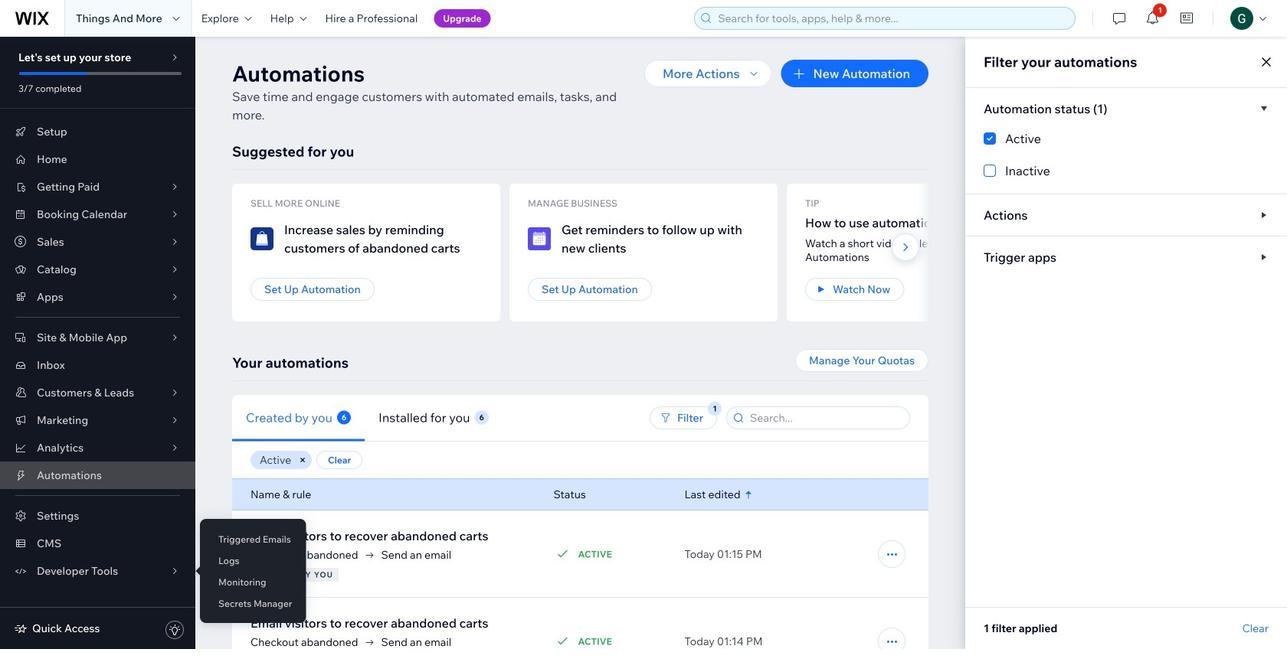 Task type: vqa. For each thing, say whether or not it's contained in the screenshot.
SIDEBAR element
yes



Task type: describe. For each thing, give the bounding box(es) containing it.
1 category image from the left
[[251, 228, 274, 251]]

sidebar element
[[0, 37, 195, 650]]

2 category image from the left
[[528, 228, 551, 251]]



Task type: locate. For each thing, give the bounding box(es) containing it.
Search... field
[[746, 408, 905, 429]]

None checkbox
[[984, 130, 1269, 148]]

1 horizontal spatial category image
[[528, 228, 551, 251]]

0 horizontal spatial category image
[[251, 228, 274, 251]]

None checkbox
[[984, 162, 1269, 180]]

list
[[232, 184, 1288, 322]]

tab list
[[232, 395, 587, 442]]

category image
[[251, 228, 274, 251], [528, 228, 551, 251]]

Search for tools, apps, help & more... field
[[714, 8, 1071, 29]]



